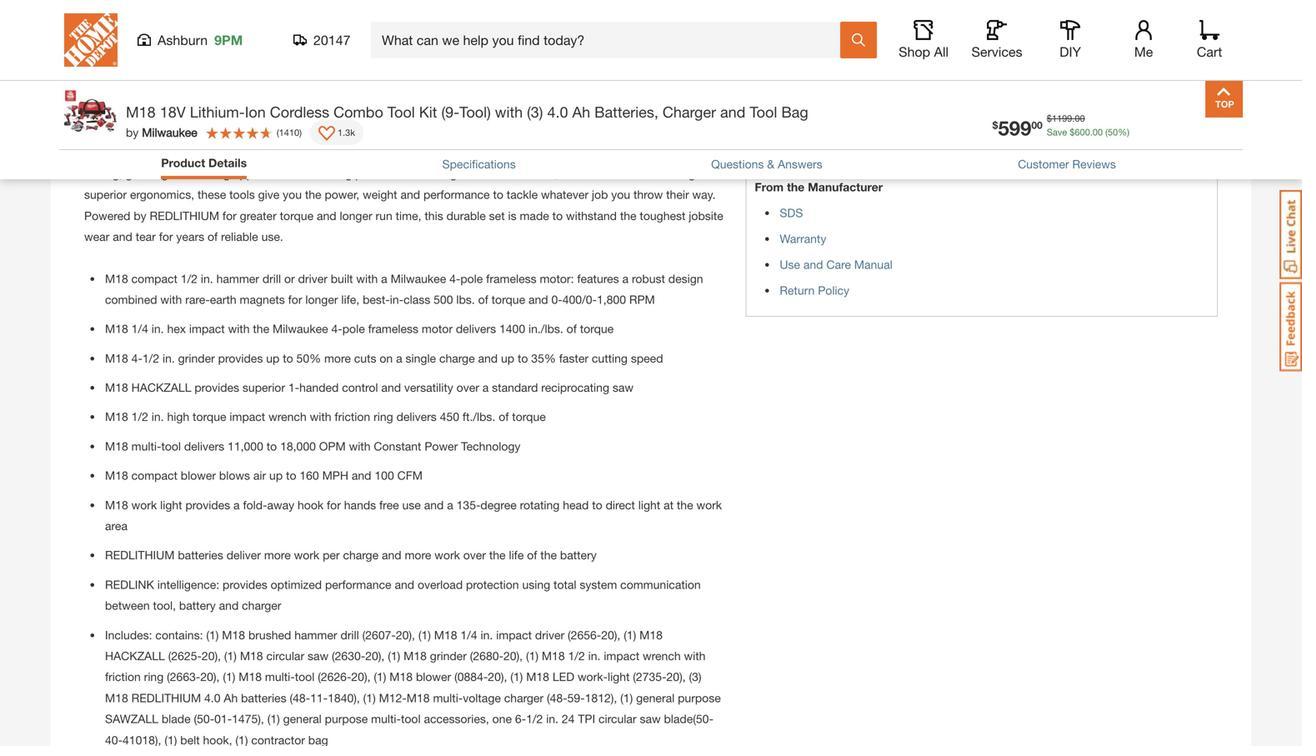Task type: describe. For each thing, give the bounding box(es) containing it.
manufacturer
[[808, 180, 883, 194]]

m18 4-1/2 in. grinder provides up to 50% more cuts on a single charge and up to 35% faster cutting speed
[[105, 351, 663, 365]]

20), down '(2680-'
[[488, 670, 507, 684]]

with left rare-
[[160, 293, 182, 306]]

1400
[[499, 322, 525, 336]]

of inside m18 compact 1/2 in. hammer drill or driver built with a milwaukee 4-pole frameless motor: features a robust design combined with rare-earth magnets for longer life, best-in-class 500 lbs. of torque and 0-400/0-1,800 rpm
[[478, 293, 488, 306]]

with down 'handed'
[[310, 410, 331, 424]]

charger
[[663, 103, 716, 121]]

24
[[562, 712, 575, 726]]

1 vertical spatial over
[[463, 548, 486, 562]]

with right the opm
[[349, 439, 371, 453]]

0 vertical spatial by
[[126, 125, 139, 139]]

with up best-
[[356, 272, 378, 285]]

the up using
[[540, 548, 557, 562]]

in. down hex at top left
[[163, 351, 175, 365]]

combo
[[334, 103, 383, 121]]

20), up work-
[[601, 628, 621, 642]]

and inside m18 compact 1/2 in. hammer drill or driver built with a milwaukee 4-pole frameless motor: features a robust design combined with rare-earth magnets for longer life, best-in-class 500 lbs. of torque and 0-400/0-1,800 rpm
[[529, 293, 548, 306]]

( 1410 )
[[277, 127, 302, 138]]

1 horizontal spatial more
[[324, 351, 351, 365]]

time,
[[396, 209, 421, 222]]

up right air
[[269, 469, 283, 482]]

2 horizontal spatial saw
[[640, 712, 661, 726]]

hook,
[[203, 733, 232, 746]]

in. up work-
[[588, 649, 601, 663]]

power,
[[325, 188, 359, 201]]

opm
[[319, 439, 346, 453]]

jobsite
[[689, 209, 723, 222]]

2 horizontal spatial light
[[638, 498, 660, 512]]

warranty link
[[780, 232, 826, 245]]

applications.
[[233, 167, 300, 180]]

1 horizontal spatial you
[[477, 146, 496, 159]]

135-
[[457, 498, 481, 512]]

a left robust
[[622, 272, 629, 285]]

0 vertical spatial wrench
[[269, 410, 307, 424]]

resources
[[831, 145, 908, 163]]

return policy
[[780, 283, 850, 297]]

rare-
[[185, 293, 210, 306]]

for inside m18 compact 1/2 in. hammer drill or driver built with a milwaukee 4-pole frameless motor: features a robust design combined with rare-earth magnets for longer life, best-in-class 500 lbs. of torque and 0-400/0-1,800 rpm
[[288, 293, 302, 306]]

1/2 down combined
[[142, 351, 159, 365]]

torque down the 1,800
[[580, 322, 614, 336]]

using
[[522, 578, 550, 591]]

0 vertical spatial .
[[1072, 113, 1075, 124]]

from
[[755, 180, 784, 194]]

a left 135-
[[447, 498, 453, 512]]

1 horizontal spatial $
[[1047, 113, 1052, 124]]

intelligence:
[[157, 578, 219, 591]]

the down magnets at left
[[253, 322, 269, 336]]

redlink
[[105, 578, 154, 591]]

0 vertical spatial saw
[[613, 381, 634, 394]]

(1) down 1475),
[[235, 733, 248, 746]]

0 horizontal spatial $
[[993, 119, 998, 131]]

redlithium batteries deliver more work per charge and more work over the life of the battery
[[105, 548, 597, 562]]

has
[[407, 146, 425, 159]]

0 horizontal spatial more
[[264, 548, 291, 562]]

degree
[[481, 498, 517, 512]]

160
[[300, 469, 319, 482]]

of right ft./lbs.
[[499, 410, 509, 424]]

durable
[[446, 209, 486, 222]]

01-
[[214, 712, 232, 726]]

torque inside m18 compact 1/2 in. hammer drill or driver built with a milwaukee 4-pole frameless motor: features a robust design combined with rare-earth magnets for longer life, best-in-class 500 lbs. of torque and 0-400/0-1,800 rpm
[[492, 293, 525, 306]]

life,
[[341, 293, 359, 306]]

1 horizontal spatial 4-
[[331, 322, 342, 336]]

volt
[[210, 146, 229, 159]]

1 horizontal spatial general
[[636, 691, 675, 705]]

for up the reliable
[[223, 209, 237, 222]]

up down 1400
[[501, 351, 514, 365]]

sds
[[780, 206, 803, 219]]

(1) up the contractor
[[267, 712, 280, 726]]

ah inside includes: contains: (1) m18 brushed hammer drill (2607-20), (1) m18 1/4 in. impact driver (2656-20), (1) m18 hackzall (2625-20), (1) m18 circular saw (2630-20), (1) m18 grinder (2680-20), (1) m18 1/2 in. impact wrench with friction ring (2663-20), (1) m18 multi-tool (2626-20), (1) m18 blower (0884-20), (1) m18 led work-light (2735-20), (3) m18 redlithium 4.0 ah batteries (48-11-1840), (1) m12-m18 multi-voltage charger (48-59-1812), (1) general purpose sawzall blade (50-01-1475), (1) general purpose multi-tool accessories, one 6-1/2 in. 24 tpi circular saw blade(50- 40-41018), (1) belt hook, (1) contractor bag
[[224, 691, 238, 705]]

(1) right the 1812),
[[620, 691, 633, 705]]

cordless
[[270, 103, 329, 121]]

What can we help you find today? search field
[[382, 23, 839, 58]]

milwaukee up the 50%
[[273, 322, 328, 336]]

services
[[972, 44, 1022, 60]]

work left per
[[294, 548, 319, 562]]

1199
[[1052, 113, 1072, 124]]

0 horizontal spatial grinder
[[178, 351, 215, 365]]

to left 160
[[286, 469, 296, 482]]

2 horizontal spatial more
[[405, 548, 431, 562]]

1 vertical spatial superior
[[243, 381, 285, 394]]

and inside m18 work light provides a fold-away hook for hands free use and a 135-degree rotating head to direct light at the work area
[[424, 498, 444, 512]]

bag
[[308, 733, 328, 746]]

0 vertical spatial over
[[457, 381, 479, 394]]

m18 inside m18 compact 1/2 in. hammer drill or driver built with a milwaukee 4-pole frameless motor: features a robust design combined with rare-earth magnets for longer life, best-in-class 500 lbs. of torque and 0-400/0-1,800 rpm
[[105, 272, 128, 285]]

performance inside redlink intelligence: provides optimized performance and overload protection using total system communication between tool, battery and charger
[[325, 578, 391, 591]]

m18 18v lithium-ion cordless combo tool kit (9-tool) with (3) 4.0 ah batteries, charger and tool bag
[[126, 103, 808, 121]]

between
[[105, 599, 150, 612]]

display image
[[318, 126, 335, 143]]

to right 11,000
[[267, 439, 277, 453]]

redlithium inside the milwaukee m18 18-volt lithium-ion cordless nine-tool kit has the tools you need to tackle a wide range of drilling, driving, grinding and cutting applications. featuring patented technologies and electronics, an innovative motor design and superior ergonomics, these tools give you the power, weight and performance to tackle whatever job you throw their way. powered by redlithium for greater torque and longer run time, this durable set is made to withstand the toughest jobsite wear and tear for years of reliable use.
[[150, 209, 219, 222]]

1 vertical spatial purpose
[[325, 712, 368, 726]]

lithium- inside the milwaukee m18 18-volt lithium-ion cordless nine-tool kit has the tools you need to tackle a wide range of drilling, driving, grinding and cutting applications. featuring patented technologies and electronics, an innovative motor design and superior ergonomics, these tools give you the power, weight and performance to tackle whatever job you throw their way. powered by redlithium for greater torque and longer run time, this durable set is made to withstand the toughest jobsite wear and tear for years of reliable use.
[[232, 146, 275, 159]]

1/4 inside includes: contains: (1) m18 brushed hammer drill (2607-20), (1) m18 1/4 in. impact driver (2656-20), (1) m18 hackzall (2625-20), (1) m18 circular saw (2630-20), (1) m18 grinder (2680-20), (1) m18 1/2 in. impact wrench with friction ring (2663-20), (1) m18 multi-tool (2626-20), (1) m18 blower (0884-20), (1) m18 led work-light (2735-20), (3) m18 redlithium 4.0 ah batteries (48-11-1840), (1) m12-m18 multi-voltage charger (48-59-1812), (1) general purpose sawzall blade (50-01-1475), (1) general purpose multi-tool accessories, one 6-1/2 in. 24 tpi circular saw blade(50- 40-41018), (1) belt hook, (1) contractor bag
[[461, 628, 477, 642]]

20), down contains:
[[202, 649, 221, 663]]

performance inside the milwaukee m18 18-volt lithium-ion cordless nine-tool kit has the tools you need to tackle a wide range of drilling, driving, grinding and cutting applications. featuring patented technologies and electronics, an innovative motor design and superior ergonomics, these tools give you the power, weight and performance to tackle whatever job you throw their way. powered by redlithium for greater torque and longer run time, this durable set is made to withstand the toughest jobsite wear and tear for years of reliable use.
[[423, 188, 490, 201]]

reciprocating
[[541, 381, 609, 394]]

0 vertical spatial tools
[[448, 146, 474, 159]]

1.3k button
[[310, 120, 363, 145]]

answers
[[778, 157, 823, 171]]

(1) down (2607-
[[388, 649, 400, 663]]

a up best-
[[381, 272, 387, 285]]

0 horizontal spatial ion
[[245, 103, 266, 121]]

driving,
[[84, 167, 122, 180]]

0 horizontal spatial light
[[160, 498, 182, 512]]

return policy link
[[780, 283, 850, 297]]

20), down (2630-
[[351, 670, 371, 684]]

(9-
[[441, 103, 459, 121]]

questions
[[711, 157, 764, 171]]

0 horizontal spatial batteries
[[178, 548, 223, 562]]

the home depot logo image
[[64, 13, 118, 67]]

0-
[[551, 293, 562, 306]]

milwaukee inside the milwaukee m18 18-volt lithium-ion cordless nine-tool kit has the tools you need to tackle a wide range of drilling, driving, grinding and cutting applications. featuring patented technologies and electronics, an innovative motor design and superior ergonomics, these tools give you the power, weight and performance to tackle whatever job you throw their way. powered by redlithium for greater torque and longer run time, this durable set is made to withstand the toughest jobsite wear and tear for years of reliable use.
[[107, 146, 162, 159]]

powered
[[84, 209, 130, 222]]

0 vertical spatial 1/4
[[131, 322, 148, 336]]

59-
[[567, 691, 585, 705]]

in. left high
[[152, 410, 164, 424]]

1 horizontal spatial ah
[[572, 103, 590, 121]]

product
[[161, 156, 205, 170]]

1 (48- from the left
[[290, 691, 310, 705]]

care
[[826, 257, 851, 271]]

communication
[[620, 578, 701, 591]]

a left standard
[[482, 381, 489, 394]]

20), down (2625-
[[200, 670, 220, 684]]

wrench inside includes: contains: (1) m18 brushed hammer drill (2607-20), (1) m18 1/4 in. impact driver (2656-20), (1) m18 hackzall (2625-20), (1) m18 circular saw (2630-20), (1) m18 grinder (2680-20), (1) m18 1/2 in. impact wrench with friction ring (2663-20), (1) m18 multi-tool (2626-20), (1) m18 blower (0884-20), (1) m18 led work-light (2735-20), (3) m18 redlithium 4.0 ah batteries (48-11-1840), (1) m12-m18 multi-voltage charger (48-59-1812), (1) general purpose sawzall blade (50-01-1475), (1) general purpose multi-tool accessories, one 6-1/2 in. 24 tpi circular saw blade(50- 40-41018), (1) belt hook, (1) contractor bag
[[643, 649, 681, 663]]

(2663-
[[167, 670, 200, 684]]

impact up 11,000
[[230, 410, 265, 424]]

0 vertical spatial purpose
[[678, 691, 721, 705]]

1 vertical spatial general
[[283, 712, 322, 726]]

599
[[998, 116, 1032, 140]]

overload
[[418, 578, 463, 591]]

in./lbs.
[[529, 322, 563, 336]]

0 horizontal spatial blower
[[181, 469, 216, 482]]

20), down (2607-
[[365, 649, 385, 663]]

head
[[563, 498, 589, 512]]

11-
[[310, 691, 328, 705]]

blower inside includes: contains: (1) m18 brushed hammer drill (2607-20), (1) m18 1/4 in. impact driver (2656-20), (1) m18 hackzall (2625-20), (1) m18 circular saw (2630-20), (1) m18 grinder (2680-20), (1) m18 1/2 in. impact wrench with friction ring (2663-20), (1) m18 multi-tool (2626-20), (1) m18 blower (0884-20), (1) m18 led work-light (2735-20), (3) m18 redlithium 4.0 ah batteries (48-11-1840), (1) m12-m18 multi-voltage charger (48-59-1812), (1) general purpose sawzall blade (50-01-1475), (1) general purpose multi-tool accessories, one 6-1/2 in. 24 tpi circular saw blade(50- 40-41018), (1) belt hook, (1) contractor bag
[[416, 670, 451, 684]]

(1) up 01-
[[223, 670, 235, 684]]

0 horizontal spatial you
[[283, 188, 302, 201]]

in. left hex at top left
[[152, 322, 164, 336]]

(1) right contains:
[[206, 628, 219, 642]]

by inside the milwaukee m18 18-volt lithium-ion cordless nine-tool kit has the tools you need to tackle a wide range of drilling, driving, grinding and cutting applications. featuring patented technologies and electronics, an innovative motor design and superior ergonomics, these tools give you the power, weight and performance to tackle whatever job you throw their way. powered by redlithium for greater torque and longer run time, this durable set is made to withstand the toughest jobsite wear and tear for years of reliable use.
[[134, 209, 146, 222]]

1 vertical spatial delivers
[[396, 410, 437, 424]]

work up overload
[[435, 548, 460, 562]]

1 vertical spatial tackle
[[507, 188, 538, 201]]

these
[[198, 188, 226, 201]]

of right range
[[647, 146, 657, 159]]

robust
[[632, 272, 665, 285]]

in. inside m18 compact 1/2 in. hammer drill or driver built with a milwaukee 4-pole frameless motor: features a robust design combined with rare-earth magnets for longer life, best-in-class 500 lbs. of torque and 0-400/0-1,800 rpm
[[201, 272, 213, 285]]

1840),
[[328, 691, 360, 705]]

redlithium inside includes: contains: (1) m18 brushed hammer drill (2607-20), (1) m18 1/4 in. impact driver (2656-20), (1) m18 hackzall (2625-20), (1) m18 circular saw (2630-20), (1) m18 grinder (2680-20), (1) m18 1/2 in. impact wrench with friction ring (2663-20), (1) m18 multi-tool (2626-20), (1) m18 blower (0884-20), (1) m18 led work-light (2735-20), (3) m18 redlithium 4.0 ah batteries (48-11-1840), (1) m12-m18 multi-voltage charger (48-59-1812), (1) general purpose sawzall blade (50-01-1475), (1) general purpose multi-tool accessories, one 6-1/2 in. 24 tpi circular saw blade(50- 40-41018), (1) belt hook, (1) contractor bag
[[131, 691, 201, 705]]

for right tear
[[159, 230, 173, 243]]

1 horizontal spatial 4.0
[[547, 103, 568, 121]]

of right in./lbs.
[[567, 322, 577, 336]]

system
[[580, 578, 617, 591]]

0 vertical spatial lithium-
[[190, 103, 245, 121]]

of right life
[[527, 548, 537, 562]]

to down whatever
[[552, 209, 563, 222]]

1/2 left high
[[131, 410, 148, 424]]

frameless inside m18 compact 1/2 in. hammer drill or driver built with a milwaukee 4-pole frameless motor: features a robust design combined with rare-earth magnets for longer life, best-in-class 500 lbs. of torque and 0-400/0-1,800 rpm
[[486, 272, 537, 285]]

2 horizontal spatial $
[[1070, 127, 1075, 138]]

1,800
[[597, 293, 626, 306]]

the right has
[[429, 146, 445, 159]]

with down "earth"
[[228, 322, 250, 336]]

2 horizontal spatial 00
[[1093, 127, 1103, 138]]

a inside the milwaukee m18 18-volt lithium-ion cordless nine-tool kit has the tools you need to tackle a wide range of drilling, driving, grinding and cutting applications. featuring patented technologies and electronics, an innovative motor design and superior ergonomics, these tools give you the power, weight and performance to tackle whatever job you throw their way. powered by redlithium for greater torque and longer run time, this durable set is made to withstand the toughest jobsite wear and tear for years of reliable use.
[[576, 146, 583, 159]]

charger inside includes: contains: (1) m18 brushed hammer drill (2607-20), (1) m18 1/4 in. impact driver (2656-20), (1) m18 hackzall (2625-20), (1) m18 circular saw (2630-20), (1) m18 grinder (2680-20), (1) m18 1/2 in. impact wrench with friction ring (2663-20), (1) m18 multi-tool (2626-20), (1) m18 blower (0884-20), (1) m18 led work-light (2735-20), (3) m18 redlithium 4.0 ah batteries (48-11-1840), (1) m12-m18 multi-voltage charger (48-59-1812), (1) general purpose sawzall blade (50-01-1475), (1) general purpose multi-tool accessories, one 6-1/2 in. 24 tpi circular saw blade(50- 40-41018), (1) belt hook, (1) contractor bag
[[504, 691, 544, 705]]

work right at
[[697, 498, 722, 512]]

1 horizontal spatial 00
[[1075, 113, 1085, 124]]

innovative
[[577, 167, 630, 180]]

(1) right the (2656-
[[624, 628, 636, 642]]

(1) right '(2680-'
[[526, 649, 539, 663]]

per
[[323, 548, 340, 562]]

1/2 down the (2656-
[[568, 649, 585, 663]]

m18 multi-tool delivers 11,000 to 18,000 opm with constant power technology
[[105, 439, 521, 453]]

0 vertical spatial charge
[[439, 351, 475, 365]]

0 horizontal spatial delivers
[[184, 439, 224, 453]]

the down answers
[[787, 180, 805, 194]]

1 vertical spatial tools
[[229, 188, 255, 201]]

to right need
[[528, 146, 539, 159]]

to left the 35%
[[518, 351, 528, 365]]

years
[[176, 230, 204, 243]]

compact for blower
[[131, 469, 177, 482]]

the down featuring
[[305, 188, 321, 201]]

0 horizontal spatial motor
[[422, 322, 453, 336]]

belt
[[180, 733, 200, 746]]

tool down m12-
[[401, 712, 421, 726]]

(1) up m12-
[[374, 670, 386, 684]]

additional resources
[[755, 145, 908, 163]]

2 vertical spatial 4-
[[131, 351, 142, 365]]

grinder inside includes: contains: (1) m18 brushed hammer drill (2607-20), (1) m18 1/4 in. impact driver (2656-20), (1) m18 hackzall (2625-20), (1) m18 circular saw (2630-20), (1) m18 grinder (2680-20), (1) m18 1/2 in. impact wrench with friction ring (2663-20), (1) m18 multi-tool (2626-20), (1) m18 blower (0884-20), (1) m18 led work-light (2735-20), (3) m18 redlithium 4.0 ah batteries (48-11-1840), (1) m12-m18 multi-voltage charger (48-59-1812), (1) general purpose sawzall blade (50-01-1475), (1) general purpose multi-tool accessories, one 6-1/2 in. 24 tpi circular saw blade(50- 40-41018), (1) belt hook, (1) contractor bag
[[430, 649, 467, 663]]

0 horizontal spatial frameless
[[368, 322, 419, 336]]

(2630-
[[332, 649, 365, 663]]

(1) left belt at the left bottom of the page
[[165, 733, 177, 746]]

in. left 24
[[546, 712, 559, 726]]

accessories,
[[424, 712, 489, 726]]

on
[[380, 351, 393, 365]]

to inside m18 work light provides a fold-away hook for hands free use and a 135-degree rotating head to direct light at the work area
[[592, 498, 602, 512]]

provides up 11,000
[[195, 381, 239, 394]]

me
[[1134, 44, 1153, 60]]

wear
[[84, 230, 109, 243]]

driver inside includes: contains: (1) m18 brushed hammer drill (2607-20), (1) m18 1/4 in. impact driver (2656-20), (1) m18 hackzall (2625-20), (1) m18 circular saw (2630-20), (1) m18 grinder (2680-20), (1) m18 1/2 in. impact wrench with friction ring (2663-20), (1) m18 multi-tool (2626-20), (1) m18 blower (0884-20), (1) m18 led work-light (2735-20), (3) m18 redlithium 4.0 ah batteries (48-11-1840), (1) m12-m18 multi-voltage charger (48-59-1812), (1) general purpose sawzall blade (50-01-1475), (1) general purpose multi-tool accessories, one 6-1/2 in. 24 tpi circular saw blade(50- 40-41018), (1) belt hook, (1) contractor bag
[[535, 628, 565, 642]]

1/2 right one
[[526, 712, 543, 726]]

impact up '(2680-'
[[496, 628, 532, 642]]

provides down "earth"
[[218, 351, 263, 365]]

torque right high
[[193, 410, 226, 424]]

provides inside redlink intelligence: provides optimized performance and overload protection using total system communication between tool, battery and charger
[[223, 578, 267, 591]]

driver inside m18 compact 1/2 in. hammer drill or driver built with a milwaukee 4-pole frameless motor: features a robust design combined with rare-earth magnets for longer life, best-in-class 500 lbs. of torque and 0-400/0-1,800 rpm
[[298, 272, 328, 285]]

motor inside the milwaukee m18 18-volt lithium-ion cordless nine-tool kit has the tools you need to tackle a wide range of drilling, driving, grinding and cutting applications. featuring patented technologies and electronics, an innovative motor design and superior ergonomics, these tools give you the power, weight and performance to tackle whatever job you throw their way. powered by redlithium for greater torque and longer run time, this durable set is made to withstand the toughest jobsite wear and tear for years of reliable use.
[[633, 167, 664, 180]]

(1) left m12-
[[363, 691, 376, 705]]

hands
[[344, 498, 376, 512]]

(2735-
[[633, 670, 667, 684]]

1410
[[279, 127, 299, 138]]

the left life
[[489, 548, 506, 562]]

bag
[[781, 103, 808, 121]]

18v
[[160, 103, 186, 121]]



Task type: vqa. For each thing, say whether or not it's contained in the screenshot.
OPM
yes



Task type: locate. For each thing, give the bounding box(es) containing it.
0 vertical spatial driver
[[298, 272, 328, 285]]

1 vertical spatial ion
[[275, 146, 291, 159]]

performance up the durable
[[423, 188, 490, 201]]

0 vertical spatial general
[[636, 691, 675, 705]]

1 horizontal spatial (48-
[[547, 691, 567, 705]]

0 vertical spatial ring
[[374, 410, 393, 424]]

longer left life,
[[305, 293, 338, 306]]

cordless
[[295, 146, 339, 159]]

0 horizontal spatial ring
[[144, 670, 164, 684]]

0 vertical spatial (3)
[[527, 103, 543, 121]]

2 ( from the left
[[277, 127, 279, 138]]

cutting right faster
[[592, 351, 628, 365]]

longer inside the milwaukee m18 18-volt lithium-ion cordless nine-tool kit has the tools you need to tackle a wide range of drilling, driving, grinding and cutting applications. featuring patented technologies and electronics, an innovative motor design and superior ergonomics, these tools give you the power, weight and performance to tackle whatever job you throw their way. powered by redlithium for greater torque and longer run time, this durable set is made to withstand the toughest jobsite wear and tear for years of reliable use.
[[340, 209, 372, 222]]

tool left the kit
[[387, 103, 415, 121]]

up
[[266, 351, 280, 365], [501, 351, 514, 365], [269, 469, 283, 482]]

0 vertical spatial superior
[[84, 188, 127, 201]]

1 horizontal spatial charge
[[439, 351, 475, 365]]

0 vertical spatial hackzall
[[131, 381, 191, 394]]

grinder up (0884- at the left bottom
[[430, 649, 467, 663]]

0 vertical spatial pole
[[460, 272, 483, 285]]

for inside m18 work light provides a fold-away hook for hands free use and a 135-degree rotating head to direct light at the work area
[[327, 498, 341, 512]]

1 vertical spatial cutting
[[592, 351, 628, 365]]

pole inside m18 compact 1/2 in. hammer drill or driver built with a milwaukee 4-pole frameless motor: features a robust design combined with rare-earth magnets for longer life, best-in-class 500 lbs. of torque and 0-400/0-1,800 rpm
[[460, 272, 483, 285]]

4.0 inside includes: contains: (1) m18 brushed hammer drill (2607-20), (1) m18 1/4 in. impact driver (2656-20), (1) m18 hackzall (2625-20), (1) m18 circular saw (2630-20), (1) m18 grinder (2680-20), (1) m18 1/2 in. impact wrench with friction ring (2663-20), (1) m18 multi-tool (2626-20), (1) m18 blower (0884-20), (1) m18 led work-light (2735-20), (3) m18 redlithium 4.0 ah batteries (48-11-1840), (1) m12-m18 multi-voltage charger (48-59-1812), (1) general purpose sawzall blade (50-01-1475), (1) general purpose multi-tool accessories, one 6-1/2 in. 24 tpi circular saw blade(50- 40-41018), (1) belt hook, (1) contractor bag
[[204, 691, 220, 705]]

1 horizontal spatial tackle
[[542, 146, 573, 159]]

ah up wide
[[572, 103, 590, 121]]

1 horizontal spatial charger
[[504, 691, 544, 705]]

1 vertical spatial batteries
[[241, 691, 286, 705]]

superior inside the milwaukee m18 18-volt lithium-ion cordless nine-tool kit has the tools you need to tackle a wide range of drilling, driving, grinding and cutting applications. featuring patented technologies and electronics, an innovative motor design and superior ergonomics, these tools give you the power, weight and performance to tackle whatever job you throw their way. powered by redlithium for greater torque and longer run time, this durable set is made to withstand the toughest jobsite wear and tear for years of reliable use.
[[84, 188, 127, 201]]

0 horizontal spatial tackle
[[507, 188, 538, 201]]

1 horizontal spatial performance
[[423, 188, 490, 201]]

0 vertical spatial ah
[[572, 103, 590, 121]]

built
[[331, 272, 353, 285]]

2 (48- from the left
[[547, 691, 567, 705]]

hackzall inside includes: contains: (1) m18 brushed hammer drill (2607-20), (1) m18 1/4 in. impact driver (2656-20), (1) m18 hackzall (2625-20), (1) m18 circular saw (2630-20), (1) m18 grinder (2680-20), (1) m18 1/2 in. impact wrench with friction ring (2663-20), (1) m18 multi-tool (2626-20), (1) m18 blower (0884-20), (1) m18 led work-light (2735-20), (3) m18 redlithium 4.0 ah batteries (48-11-1840), (1) m12-m18 multi-voltage charger (48-59-1812), (1) general purpose sawzall blade (50-01-1475), (1) general purpose multi-tool accessories, one 6-1/2 in. 24 tpi circular saw blade(50- 40-41018), (1) belt hook, (1) contractor bag
[[105, 649, 165, 663]]

led
[[553, 670, 574, 684]]

work up redlink
[[131, 498, 157, 512]]

2 compact from the top
[[131, 469, 177, 482]]

driver
[[298, 272, 328, 285], [535, 628, 565, 642]]

%)
[[1118, 127, 1130, 138]]

1 vertical spatial circular
[[599, 712, 637, 726]]

0 vertical spatial performance
[[423, 188, 490, 201]]

1 horizontal spatial drill
[[341, 628, 359, 642]]

1 horizontal spatial ring
[[374, 410, 393, 424]]

me button
[[1117, 20, 1170, 60]]

0 horizontal spatial charge
[[343, 548, 379, 562]]

feedback link image
[[1280, 282, 1302, 372]]

1/2 inside m18 compact 1/2 in. hammer drill or driver built with a milwaukee 4-pole frameless motor: features a robust design combined with rare-earth magnets for longer life, best-in-class 500 lbs. of torque and 0-400/0-1,800 rpm
[[181, 272, 198, 285]]

1 vertical spatial 4-
[[331, 322, 342, 336]]

life
[[509, 548, 524, 562]]

1 vertical spatial battery
[[179, 599, 216, 612]]

drill inside includes: contains: (1) m18 brushed hammer drill (2607-20), (1) m18 1/4 in. impact driver (2656-20), (1) m18 hackzall (2625-20), (1) m18 circular saw (2630-20), (1) m18 grinder (2680-20), (1) m18 1/2 in. impact wrench with friction ring (2663-20), (1) m18 multi-tool (2626-20), (1) m18 blower (0884-20), (1) m18 led work-light (2735-20), (3) m18 redlithium 4.0 ah batteries (48-11-1840), (1) m12-m18 multi-voltage charger (48-59-1812), (1) general purpose sawzall blade (50-01-1475), (1) general purpose multi-tool accessories, one 6-1/2 in. 24 tpi circular saw blade(50- 40-41018), (1) belt hook, (1) contractor bag
[[341, 628, 359, 642]]

torque up use.
[[280, 209, 314, 222]]

wide
[[586, 146, 611, 159]]

pole up lbs.
[[460, 272, 483, 285]]

saw up (2626-
[[308, 649, 329, 663]]

kit
[[419, 103, 437, 121]]

frameless down in-
[[368, 322, 419, 336]]

1 vertical spatial pole
[[342, 322, 365, 336]]

m18 compact 1/2 in. hammer drill or driver built with a milwaukee 4-pole frameless motor: features a robust design combined with rare-earth magnets for longer life, best-in-class 500 lbs. of torque and 0-400/0-1,800 rpm
[[105, 272, 703, 306]]

design inside m18 compact 1/2 in. hammer drill or driver built with a milwaukee 4-pole frameless motor: features a robust design combined with rare-earth magnets for longer life, best-in-class 500 lbs. of torque and 0-400/0-1,800 rpm
[[668, 272, 703, 285]]

drilling,
[[660, 146, 698, 159]]

compact inside m18 compact 1/2 in. hammer drill or driver built with a milwaukee 4-pole frameless motor: features a robust design combined with rare-earth magnets for longer life, best-in-class 500 lbs. of torque and 0-400/0-1,800 rpm
[[131, 272, 177, 285]]

1475),
[[232, 712, 264, 726]]

design right robust
[[668, 272, 703, 285]]

35%
[[531, 351, 556, 365]]

motor
[[633, 167, 664, 180], [422, 322, 453, 336]]

4- up lbs.
[[449, 272, 460, 285]]

sawzall
[[105, 712, 158, 726]]

1 vertical spatial motor
[[422, 322, 453, 336]]

1 tool from the left
[[387, 103, 415, 121]]

0 vertical spatial grinder
[[178, 351, 215, 365]]

to left the 50%
[[283, 351, 293, 365]]

battery inside redlink intelligence: provides optimized performance and overload protection using total system communication between tool, battery and charger
[[179, 599, 216, 612]]

0 vertical spatial friction
[[335, 410, 370, 424]]

ergonomics,
[[130, 188, 194, 201]]

(48- left 1840),
[[290, 691, 310, 705]]

charger inside redlink intelligence: provides optimized performance and overload protection using total system communication between tool, battery and charger
[[242, 599, 281, 612]]

0 horizontal spatial purpose
[[325, 712, 368, 726]]

1 vertical spatial grinder
[[430, 649, 467, 663]]

1 vertical spatial performance
[[325, 578, 391, 591]]

whatever
[[541, 188, 589, 201]]

compact down high
[[131, 469, 177, 482]]

from the manufacturer
[[755, 180, 883, 194]]

sds link
[[780, 206, 803, 219]]

by up grinding on the top of the page
[[126, 125, 139, 139]]

kit
[[391, 146, 404, 159]]

1 horizontal spatial driver
[[535, 628, 565, 642]]

1 horizontal spatial (
[[1105, 127, 1108, 138]]

wrench up (2735-
[[643, 649, 681, 663]]

1 horizontal spatial 1/4
[[461, 628, 477, 642]]

light
[[160, 498, 182, 512], [638, 498, 660, 512], [608, 670, 630, 684]]

patented
[[355, 167, 402, 180]]

1 horizontal spatial purpose
[[678, 691, 721, 705]]

ah up 01-
[[224, 691, 238, 705]]

1 horizontal spatial pole
[[460, 272, 483, 285]]

torque inside the milwaukee m18 18-volt lithium-ion cordless nine-tool kit has the tools you need to tackle a wide range of drilling, driving, grinding and cutting applications. featuring patented technologies and electronics, an innovative motor design and superior ergonomics, these tools give you the power, weight and performance to tackle whatever job you throw their way. powered by redlithium for greater torque and longer run time, this durable set is made to withstand the toughest jobsite wear and tear for years of reliable use.
[[280, 209, 314, 222]]

high
[[167, 410, 189, 424]]

of right years
[[208, 230, 218, 243]]

circular down the brushed
[[266, 649, 304, 663]]

ft./lbs.
[[463, 410, 495, 424]]

grinder down hex at top left
[[178, 351, 215, 365]]

at
[[664, 498, 674, 512]]

hammer
[[216, 272, 259, 285], [294, 628, 337, 642]]

1 ( from the left
[[1105, 127, 1108, 138]]

1 vertical spatial hammer
[[294, 628, 337, 642]]

performance down redlithium batteries deliver more work per charge and more work over the life of the battery
[[325, 578, 391, 591]]

includes: contains: (1) m18 brushed hammer drill (2607-20), (1) m18 1/4 in. impact driver (2656-20), (1) m18 hackzall (2625-20), (1) m18 circular saw (2630-20), (1) m18 grinder (2680-20), (1) m18 1/2 in. impact wrench with friction ring (2663-20), (1) m18 multi-tool (2626-20), (1) m18 blower (0884-20), (1) m18 led work-light (2735-20), (3) m18 redlithium 4.0 ah batteries (48-11-1840), (1) m12-m18 multi-voltage charger (48-59-1812), (1) general purpose sawzall blade (50-01-1475), (1) general purpose multi-tool accessories, one 6-1/2 in. 24 tpi circular saw blade(50- 40-41018), (1) belt hook, (1) contractor bag
[[105, 628, 721, 746]]

4- inside m18 compact 1/2 in. hammer drill or driver built with a milwaukee 4-pole frameless motor: features a robust design combined with rare-earth magnets for longer life, best-in-class 500 lbs. of torque and 0-400/0-1,800 rpm
[[449, 272, 460, 285]]

tool
[[368, 146, 388, 159], [161, 439, 181, 453], [295, 670, 315, 684], [401, 712, 421, 726]]

provides inside m18 work light provides a fold-away hook for hands free use and a 135-degree rotating head to direct light at the work area
[[185, 498, 230, 512]]

.
[[1072, 113, 1075, 124], [1090, 127, 1093, 138]]

hammer inside includes: contains: (1) m18 brushed hammer drill (2607-20), (1) m18 1/4 in. impact driver (2656-20), (1) m18 hackzall (2625-20), (1) m18 circular saw (2630-20), (1) m18 grinder (2680-20), (1) m18 1/2 in. impact wrench with friction ring (2663-20), (1) m18 multi-tool (2626-20), (1) m18 blower (0884-20), (1) m18 led work-light (2735-20), (3) m18 redlithium 4.0 ah batteries (48-11-1840), (1) m12-m18 multi-voltage charger (48-59-1812), (1) general purpose sawzall blade (50-01-1475), (1) general purpose multi-tool accessories, one 6-1/2 in. 24 tpi circular saw blade(50- 40-41018), (1) belt hook, (1) contractor bag
[[294, 628, 337, 642]]

charger up 6-
[[504, 691, 544, 705]]

0 vertical spatial design
[[667, 167, 702, 180]]

1 horizontal spatial motor
[[633, 167, 664, 180]]

a right on
[[396, 351, 402, 365]]

batteries,
[[595, 103, 658, 121]]

1 vertical spatial 1/4
[[461, 628, 477, 642]]

tools
[[448, 146, 474, 159], [229, 188, 255, 201]]

in. up rare-
[[201, 272, 213, 285]]

0 horizontal spatial tools
[[229, 188, 255, 201]]

motor up throw
[[633, 167, 664, 180]]

0 horizontal spatial ah
[[224, 691, 238, 705]]

1 horizontal spatial hammer
[[294, 628, 337, 642]]

(48-
[[290, 691, 310, 705], [547, 691, 567, 705]]

delivers
[[456, 322, 496, 336], [396, 410, 437, 424], [184, 439, 224, 453]]

1 vertical spatial charge
[[343, 548, 379, 562]]

in. up '(2680-'
[[481, 628, 493, 642]]

more left cuts
[[324, 351, 351, 365]]

0 horizontal spatial tool
[[387, 103, 415, 121]]

fold-
[[243, 498, 267, 512]]

(1) down redlink intelligence: provides optimized performance and overload protection using total system communication between tool, battery and charger
[[418, 628, 431, 642]]

questions & answers button
[[711, 155, 823, 173], [711, 155, 823, 173]]

use
[[402, 498, 421, 512]]

0 vertical spatial delivers
[[456, 322, 496, 336]]

shop all
[[899, 44, 949, 60]]

(3) inside includes: contains: (1) m18 brushed hammer drill (2607-20), (1) m18 1/4 in. impact driver (2656-20), (1) m18 hackzall (2625-20), (1) m18 circular saw (2630-20), (1) m18 grinder (2680-20), (1) m18 1/2 in. impact wrench with friction ring (2663-20), (1) m18 multi-tool (2626-20), (1) m18 blower (0884-20), (1) m18 led work-light (2735-20), (3) m18 redlithium 4.0 ah batteries (48-11-1840), (1) m12-m18 multi-voltage charger (48-59-1812), (1) general purpose sawzall blade (50-01-1475), (1) general purpose multi-tool accessories, one 6-1/2 in. 24 tpi circular saw blade(50- 40-41018), (1) belt hook, (1) contractor bag
[[689, 670, 702, 684]]

constant
[[374, 439, 421, 453]]

400/0-
[[562, 293, 597, 306]]

2 vertical spatial saw
[[640, 712, 661, 726]]

1 vertical spatial by
[[134, 209, 146, 222]]

1 vertical spatial driver
[[535, 628, 565, 642]]

1/4 down combined
[[131, 322, 148, 336]]

20), up blade(50-
[[667, 670, 686, 684]]

20), up 6-
[[503, 649, 523, 663]]

ion left cordless
[[245, 103, 266, 121]]

more right deliver
[[264, 548, 291, 562]]

milwaukee down 18v
[[142, 125, 197, 139]]

41018),
[[123, 733, 161, 746]]

standard
[[492, 381, 538, 394]]

featuring
[[303, 167, 352, 180]]

specifications
[[442, 157, 516, 171]]

1 horizontal spatial friction
[[335, 410, 370, 424]]

ring inside includes: contains: (1) m18 brushed hammer drill (2607-20), (1) m18 1/4 in. impact driver (2656-20), (1) m18 hackzall (2625-20), (1) m18 circular saw (2630-20), (1) m18 grinder (2680-20), (1) m18 1/2 in. impact wrench with friction ring (2663-20), (1) m18 multi-tool (2626-20), (1) m18 blower (0884-20), (1) m18 led work-light (2735-20), (3) m18 redlithium 4.0 ah batteries (48-11-1840), (1) m12-m18 multi-voltage charger (48-59-1812), (1) general purpose sawzall blade (50-01-1475), (1) general purpose multi-tool accessories, one 6-1/2 in. 24 tpi circular saw blade(50- 40-41018), (1) belt hook, (1) contractor bag
[[144, 670, 164, 684]]

superior left "1-"
[[243, 381, 285, 394]]

drill inside m18 compact 1/2 in. hammer drill or driver built with a milwaukee 4-pole frameless motor: features a robust design combined with rare-earth magnets for longer life, best-in-class 500 lbs. of torque and 0-400/0-1,800 rpm
[[262, 272, 281, 285]]

impact up (2735-
[[604, 649, 640, 663]]

friction down control
[[335, 410, 370, 424]]

0 horizontal spatial 00
[[1032, 119, 1043, 131]]

$ up save
[[1047, 113, 1052, 124]]

1 vertical spatial saw
[[308, 649, 329, 663]]

the
[[84, 146, 104, 159]]

battery
[[560, 548, 597, 562], [179, 599, 216, 612]]

ring down m18 hackzall provides superior 1-handed control and versatility over a standard reciprocating saw at the left bottom
[[374, 410, 393, 424]]

0 horizontal spatial 4.0
[[204, 691, 220, 705]]

1 vertical spatial design
[[668, 272, 703, 285]]

a left "fold-"
[[233, 498, 240, 512]]

1 horizontal spatial .
[[1090, 127, 1093, 138]]

deliver
[[227, 548, 261, 562]]

0 vertical spatial 4.0
[[547, 103, 568, 121]]

40-
[[105, 733, 123, 746]]

torque down standard
[[512, 410, 546, 424]]

drill left or
[[262, 272, 281, 285]]

0 horizontal spatial pole
[[342, 322, 365, 336]]

ion inside the milwaukee m18 18-volt lithium-ion cordless nine-tool kit has the tools you need to tackle a wide range of drilling, driving, grinding and cutting applications. featuring patented technologies and electronics, an innovative motor design and superior ergonomics, these tools give you the power, weight and performance to tackle whatever job you throw their way. powered by redlithium for greater torque and longer run time, this durable set is made to withstand the toughest jobsite wear and tear for years of reliable use.
[[275, 146, 291, 159]]

m18 inside the milwaukee m18 18-volt lithium-ion cordless nine-tool kit has the tools you need to tackle a wide range of drilling, driving, grinding and cutting applications. featuring patented technologies and electronics, an innovative motor design and superior ergonomics, these tools give you the power, weight and performance to tackle whatever job you throw their way. powered by redlithium for greater torque and longer run time, this durable set is made to withstand the toughest jobsite wear and tear for years of reliable use.
[[166, 146, 189, 159]]

00
[[1075, 113, 1085, 124], [1032, 119, 1043, 131], [1093, 127, 1103, 138]]

0 vertical spatial circular
[[266, 649, 304, 663]]

1/4 up '(2680-'
[[461, 628, 477, 642]]

(1) right (2625-
[[224, 649, 237, 663]]

1 vertical spatial drill
[[341, 628, 359, 642]]

top button
[[1205, 80, 1243, 118]]

(1)
[[206, 628, 219, 642], [418, 628, 431, 642], [624, 628, 636, 642], [224, 649, 237, 663], [388, 649, 400, 663], [526, 649, 539, 663], [223, 670, 235, 684], [374, 670, 386, 684], [510, 670, 523, 684], [363, 691, 376, 705], [620, 691, 633, 705], [267, 712, 280, 726], [165, 733, 177, 746], [235, 733, 248, 746]]

free
[[379, 498, 399, 512]]

compact for 1/2
[[131, 272, 177, 285]]

(2607-
[[362, 628, 396, 642]]

0 vertical spatial battery
[[560, 548, 597, 562]]

redlithium up years
[[150, 209, 219, 222]]

manual
[[854, 257, 893, 271]]

provides
[[218, 351, 263, 365], [195, 381, 239, 394], [185, 498, 230, 512], [223, 578, 267, 591]]

batteries inside includes: contains: (1) m18 brushed hammer drill (2607-20), (1) m18 1/4 in. impact driver (2656-20), (1) m18 hackzall (2625-20), (1) m18 circular saw (2630-20), (1) m18 grinder (2680-20), (1) m18 1/2 in. impact wrench with friction ring (2663-20), (1) m18 multi-tool (2626-20), (1) m18 blower (0884-20), (1) m18 led work-light (2735-20), (3) m18 redlithium 4.0 ah batteries (48-11-1840), (1) m12-m18 multi-voltage charger (48-59-1812), (1) general purpose sawzall blade (50-01-1475), (1) general purpose multi-tool accessories, one 6-1/2 in. 24 tpi circular saw blade(50- 40-41018), (1) belt hook, (1) contractor bag
[[241, 691, 286, 705]]

1 vertical spatial .
[[1090, 127, 1093, 138]]

milwaukee inside m18 compact 1/2 in. hammer drill or driver built with a milwaukee 4-pole frameless motor: features a robust design combined with rare-earth magnets for longer life, best-in-class 500 lbs. of torque and 0-400/0-1,800 rpm
[[391, 272, 446, 285]]

0 vertical spatial blower
[[181, 469, 216, 482]]

lithium- up volt
[[190, 103, 245, 121]]

direct
[[606, 498, 635, 512]]

longer inside m18 compact 1/2 in. hammer drill or driver built with a milwaukee 4-pole frameless motor: features a robust design combined with rare-earth magnets for longer life, best-in-class 500 lbs. of torque and 0-400/0-1,800 rpm
[[305, 293, 338, 306]]

up left the 50%
[[266, 351, 280, 365]]

tool up 11-
[[295, 670, 315, 684]]

diy
[[1060, 44, 1081, 60]]

design
[[667, 167, 702, 180], [668, 272, 703, 285]]

batteries
[[178, 548, 223, 562], [241, 691, 286, 705]]

design inside the milwaukee m18 18-volt lithium-ion cordless nine-tool kit has the tools you need to tackle a wide range of drilling, driving, grinding and cutting applications. featuring patented technologies and electronics, an innovative motor design and superior ergonomics, these tools give you the power, weight and performance to tackle whatever job you throw their way. powered by redlithium for greater torque and longer run time, this durable set is made to withstand the toughest jobsite wear and tear for years of reliable use.
[[667, 167, 702, 180]]

contains:
[[155, 628, 203, 642]]

ah
[[572, 103, 590, 121], [224, 691, 238, 705]]

the inside m18 work light provides a fold-away hook for hands free use and a 135-degree rotating head to direct light at the work area
[[677, 498, 693, 512]]

1-
[[288, 381, 299, 394]]

saw down speed
[[613, 381, 634, 394]]

$
[[1047, 113, 1052, 124], [993, 119, 998, 131], [1070, 127, 1075, 138]]

is
[[508, 209, 517, 222]]

1 vertical spatial ah
[[224, 691, 238, 705]]

longer down power,
[[340, 209, 372, 222]]

2 horizontal spatial you
[[611, 188, 630, 201]]

m18 1/2 in. high torque impact wrench with friction ring delivers 450 ft./lbs. of torque
[[105, 410, 546, 424]]

0 horizontal spatial friction
[[105, 670, 141, 684]]

2 tool from the left
[[750, 103, 777, 121]]

2 horizontal spatial delivers
[[456, 322, 496, 336]]

rpm
[[629, 293, 655, 306]]

hackzall down includes:
[[105, 649, 165, 663]]

m18
[[126, 103, 156, 121], [166, 146, 189, 159], [105, 272, 128, 285], [105, 322, 128, 336], [105, 351, 128, 365], [105, 381, 128, 394], [105, 410, 128, 424], [105, 439, 128, 453], [105, 469, 128, 482], [105, 498, 128, 512], [222, 628, 245, 642], [434, 628, 457, 642], [640, 628, 663, 642], [240, 649, 263, 663], [404, 649, 427, 663], [542, 649, 565, 663], [239, 670, 262, 684], [390, 670, 413, 684], [526, 670, 549, 684], [105, 691, 128, 705], [407, 691, 430, 705]]

m18 inside m18 work light provides a fold-away hook for hands free use and a 135-degree rotating head to direct light at the work area
[[105, 498, 128, 512]]

saw left blade(50-
[[640, 712, 661, 726]]

ashburn 9pm
[[158, 32, 243, 48]]

you left need
[[477, 146, 496, 159]]

0 horizontal spatial battery
[[179, 599, 216, 612]]

(1) up 6-
[[510, 670, 523, 684]]

00 left save
[[1032, 119, 1043, 131]]

1 horizontal spatial frameless
[[486, 272, 537, 285]]

light inside includes: contains: (1) m18 brushed hammer drill (2607-20), (1) m18 1/4 in. impact driver (2656-20), (1) m18 hackzall (2625-20), (1) m18 circular saw (2630-20), (1) m18 grinder (2680-20), (1) m18 1/2 in. impact wrench with friction ring (2663-20), (1) m18 multi-tool (2626-20), (1) m18 blower (0884-20), (1) m18 led work-light (2735-20), (3) m18 redlithium 4.0 ah batteries (48-11-1840), (1) m12-m18 multi-voltage charger (48-59-1812), (1) general purpose sawzall blade (50-01-1475), (1) general purpose multi-tool accessories, one 6-1/2 in. 24 tpi circular saw blade(50- 40-41018), (1) belt hook, (1) contractor bag
[[608, 670, 630, 684]]

cart
[[1197, 44, 1222, 60]]

live chat image
[[1280, 190, 1302, 279]]

tool
[[387, 103, 415, 121], [750, 103, 777, 121]]

( inside $ 599 00 $ 1199 . 00 save $ 600 . 00 ( 50 %)
[[1105, 127, 1108, 138]]

the down throw
[[620, 209, 637, 222]]

brushed
[[248, 628, 291, 642]]

set
[[489, 209, 505, 222]]

impact right hex at top left
[[189, 322, 225, 336]]

for right 'hook'
[[327, 498, 341, 512]]

with inside includes: contains: (1) m18 brushed hammer drill (2607-20), (1) m18 1/4 in. impact driver (2656-20), (1) m18 hackzall (2625-20), (1) m18 circular saw (2630-20), (1) m18 grinder (2680-20), (1) m18 1/2 in. impact wrench with friction ring (2663-20), (1) m18 multi-tool (2626-20), (1) m18 blower (0884-20), (1) m18 led work-light (2735-20), (3) m18 redlithium 4.0 ah batteries (48-11-1840), (1) m12-m18 multi-voltage charger (48-59-1812), (1) general purpose sawzall blade (50-01-1475), (1) general purpose multi-tool accessories, one 6-1/2 in. 24 tpi circular saw blade(50- 40-41018), (1) belt hook, (1) contractor bag
[[684, 649, 706, 663]]

50%
[[296, 351, 321, 365]]

with up blade(50-
[[684, 649, 706, 663]]

delivers down lbs.
[[456, 322, 496, 336]]

tool down high
[[161, 439, 181, 453]]

with right tool)
[[495, 103, 523, 121]]

2 vertical spatial delivers
[[184, 439, 224, 453]]

product image image
[[63, 88, 118, 143]]

9pm
[[214, 32, 243, 48]]

cutting inside the milwaukee m18 18-volt lithium-ion cordless nine-tool kit has the tools you need to tackle a wide range of drilling, driving, grinding and cutting applications. featuring patented technologies and electronics, an innovative motor design and superior ergonomics, these tools give you the power, weight and performance to tackle whatever job you throw their way. powered by redlithium for greater torque and longer run time, this durable set is made to withstand the toughest jobsite wear and tear for years of reliable use.
[[194, 167, 230, 180]]

tool)
[[459, 103, 491, 121]]

1 horizontal spatial grinder
[[430, 649, 467, 663]]

for
[[223, 209, 237, 222], [159, 230, 173, 243], [288, 293, 302, 306], [327, 498, 341, 512]]

friction inside includes: contains: (1) m18 brushed hammer drill (2607-20), (1) m18 1/4 in. impact driver (2656-20), (1) m18 hackzall (2625-20), (1) m18 circular saw (2630-20), (1) m18 grinder (2680-20), (1) m18 1/2 in. impact wrench with friction ring (2663-20), (1) m18 multi-tool (2626-20), (1) m18 blower (0884-20), (1) m18 led work-light (2735-20), (3) m18 redlithium 4.0 ah batteries (48-11-1840), (1) m12-m18 multi-voltage charger (48-59-1812), (1) general purpose sawzall blade (50-01-1475), (1) general purpose multi-tool accessories, one 6-1/2 in. 24 tpi circular saw blade(50- 40-41018), (1) belt hook, (1) contractor bag
[[105, 670, 141, 684]]

m18 compact blower blows air up to 160 mph and 100 cfm
[[105, 469, 423, 482]]

drill up (2630-
[[341, 628, 359, 642]]

additional
[[755, 145, 827, 163]]

tool inside the milwaukee m18 18-volt lithium-ion cordless nine-tool kit has the tools you need to tackle a wide range of drilling, driving, grinding and cutting applications. featuring patented technologies and electronics, an innovative motor design and superior ergonomics, these tools give you the power, weight and performance to tackle whatever job you throw their way. powered by redlithium for greater torque and longer run time, this durable set is made to withstand the toughest jobsite wear and tear for years of reliable use.
[[368, 146, 388, 159]]

hammer inside m18 compact 1/2 in. hammer drill or driver built with a milwaukee 4-pole frameless motor: features a robust design combined with rare-earth magnets for longer life, best-in-class 500 lbs. of torque and 0-400/0-1,800 rpm
[[216, 272, 259, 285]]

)
[[299, 127, 302, 138]]

(48- down led
[[547, 691, 567, 705]]

you right give
[[283, 188, 302, 201]]

blade(50-
[[664, 712, 714, 726]]

0 horizontal spatial cutting
[[194, 167, 230, 180]]

to up set
[[493, 188, 503, 201]]

$ left save
[[993, 119, 998, 131]]

use.
[[261, 230, 283, 243]]

compact up combined
[[131, 272, 177, 285]]

1 compact from the top
[[131, 272, 177, 285]]

1 horizontal spatial tools
[[448, 146, 474, 159]]

20), down redlink intelligence: provides optimized performance and overload protection using total system communication between tool, battery and charger
[[396, 628, 415, 642]]

one
[[492, 712, 512, 726]]

battery down the intelligence:
[[179, 599, 216, 612]]

1 vertical spatial blower
[[416, 670, 451, 684]]

0 vertical spatial motor
[[633, 167, 664, 180]]

0 horizontal spatial (48-
[[290, 691, 310, 705]]

0 horizontal spatial superior
[[84, 188, 127, 201]]

questions & answers
[[711, 157, 823, 171]]

0 vertical spatial charger
[[242, 599, 281, 612]]

0 horizontal spatial charger
[[242, 599, 281, 612]]

1 horizontal spatial battery
[[560, 548, 597, 562]]

tackle up an
[[542, 146, 573, 159]]

4- down combined
[[131, 351, 142, 365]]

0 horizontal spatial performance
[[325, 578, 391, 591]]

0 horizontal spatial (3)
[[527, 103, 543, 121]]

provides down deliver
[[223, 578, 267, 591]]

1 horizontal spatial cutting
[[592, 351, 628, 365]]

weight
[[363, 188, 397, 201]]

run
[[376, 209, 392, 222]]

1 vertical spatial redlithium
[[105, 548, 175, 562]]



